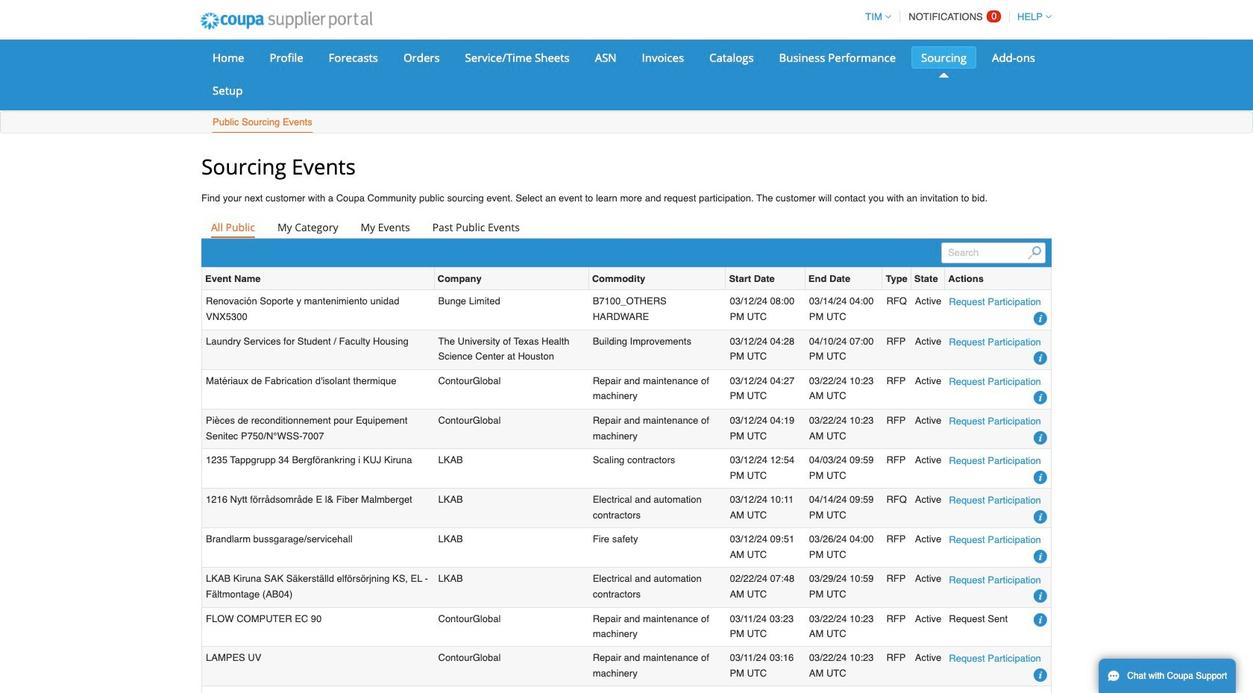 Task type: vqa. For each thing, say whether or not it's contained in the screenshot.
radio
no



Task type: locate. For each thing, give the bounding box(es) containing it.
navigation
[[859, 2, 1052, 31]]

tab list
[[201, 217, 1052, 238]]



Task type: describe. For each thing, give the bounding box(es) containing it.
search image
[[1028, 246, 1041, 260]]

Search text field
[[942, 243, 1046, 264]]

coupa supplier portal image
[[190, 2, 382, 40]]



